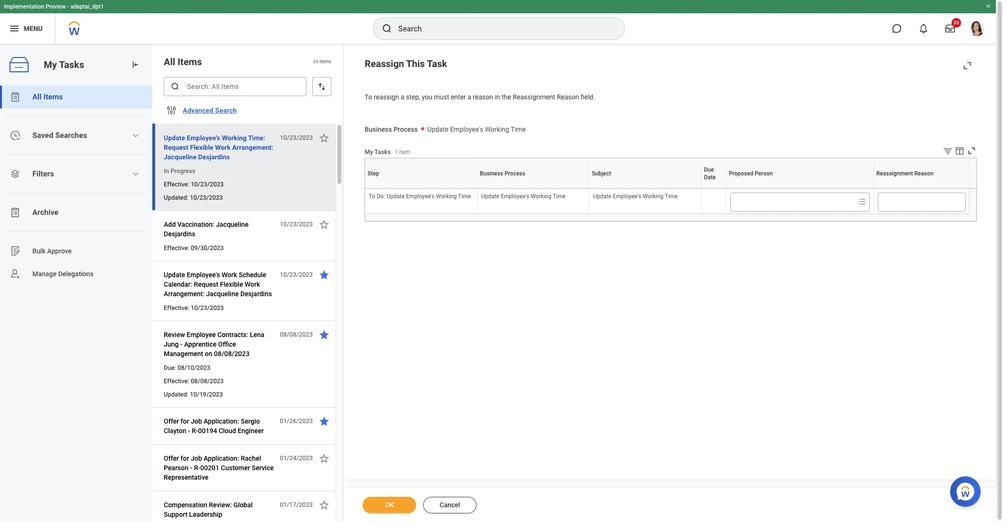 Task type: describe. For each thing, give the bounding box(es) containing it.
0 horizontal spatial subject
[[592, 170, 611, 177]]

00194
[[198, 427, 217, 435]]

reassign
[[374, 93, 399, 101]]

items
[[319, 59, 331, 64]]

on
[[205, 350, 212, 358]]

2 vertical spatial work
[[245, 281, 260, 288]]

preview
[[46, 3, 66, 10]]

delegations
[[58, 270, 94, 278]]

office
[[218, 341, 236, 348]]

leadership
[[189, 511, 222, 519]]

perspective image
[[10, 169, 21, 180]]

my tasks element
[[0, 44, 152, 523]]

time for update employee's working time element below business process button
[[553, 193, 566, 200]]

updated: 10/19/2023
[[164, 391, 223, 398]]

2 horizontal spatial reassignment
[[919, 189, 922, 189]]

work inside 'update employee's working time: request flexible work arrangement: jacqueline desjardins'
[[215, 144, 231, 151]]

management
[[164, 350, 203, 358]]

field.
[[581, 93, 595, 101]]

employee's inside 'update employee's working time: request flexible work arrangement: jacqueline desjardins'
[[187, 134, 220, 142]]

approve
[[47, 247, 72, 255]]

do:
[[377, 193, 385, 200]]

2 vertical spatial 08/08/2023
[[191, 378, 224, 385]]

reason
[[473, 93, 493, 101]]

my for my tasks
[[44, 59, 57, 70]]

clipboard image
[[10, 91, 21, 103]]

step for step business process subject due date proposed person reassignment reason
[[420, 189, 421, 189]]

ok button
[[363, 497, 416, 514]]

vaccination:
[[177, 221, 214, 229]]

08/10/2023
[[178, 365, 210, 372]]

offer for job application: sergio clayton ‎- r-00194 cloud engineer button
[[164, 416, 275, 437]]

all inside the item list element
[[164, 56, 175, 68]]

0 vertical spatial proposed
[[729, 170, 753, 177]]

for for pearson
[[181, 455, 189, 463]]

all items inside the item list element
[[164, 56, 202, 68]]

employee
[[187, 331, 216, 339]]

fullscreen image
[[962, 60, 973, 71]]

process for row element containing due date
[[505, 170, 525, 177]]

job for 00201
[[191, 455, 202, 463]]

implementation preview -   adeptai_dpt1
[[4, 3, 104, 10]]

08/08/2023 inside review employee contracts: lena jung - apprentice office management on 08/08/2023
[[214, 350, 250, 358]]

to for to reassign a step, you must enter a reason in the reassignment reason field.
[[365, 93, 372, 101]]

review employee contracts: lena jung - apprentice office management on 08/08/2023
[[164, 331, 264, 358]]

01/24/2023
[[280, 455, 313, 462]]

review employee contracts: lena jung - apprentice office management on 08/08/2023 button
[[164, 329, 275, 360]]

review
[[164, 331, 185, 339]]

fullscreen image
[[966, 146, 977, 156]]

offer for job application: rachel pearson ‎- r-00201 customer service representative button
[[164, 453, 275, 484]]

desjardins inside 'update employee's working time: request flexible work arrangement: jacqueline desjardins'
[[198, 153, 230, 161]]

working inside 'update employee's working time: request flexible work arrangement: jacqueline desjardins'
[[222, 134, 247, 142]]

1 horizontal spatial business process
[[480, 170, 525, 177]]

proposed person
[[729, 170, 773, 177]]

compensation review: global support leadership button
[[164, 500, 275, 521]]

person inside row element
[[755, 170, 773, 177]]

in
[[164, 168, 169, 175]]

1
[[394, 149, 398, 156]]

bulk approve link
[[0, 240, 152, 263]]

to do: update employee's working time
[[369, 193, 471, 200]]

close environment banner image
[[985, 3, 991, 9]]

archive button
[[0, 201, 152, 224]]

jung
[[164, 341, 179, 348]]

star image for add vaccination: jacqueline desjardins
[[318, 219, 330, 230]]

1 horizontal spatial person
[[800, 189, 802, 189]]

effective: 08/08/2023
[[164, 378, 224, 385]]

update employee's working time element down to reassign a step, you must enter a reason in the reassignment reason field.
[[427, 124, 526, 133]]

add vaccination: jacqueline desjardins button
[[164, 219, 275, 240]]

transformation import image
[[130, 60, 140, 70]]

search
[[215, 107, 237, 114]]

my for my tasks 1 item
[[365, 148, 373, 156]]

1 horizontal spatial proposed
[[798, 189, 800, 189]]

due: 08/10/2023
[[164, 365, 210, 372]]

tasks for my tasks 1 item
[[374, 148, 391, 156]]

update employee's working time: request flexible work arrangement: jacqueline desjardins
[[164, 134, 273, 161]]

1 vertical spatial reason
[[914, 170, 933, 177]]

add
[[164, 221, 176, 229]]

menu banner
[[0, 0, 996, 44]]

in
[[495, 93, 500, 101]]

enter
[[451, 93, 466, 101]]

offer for job application: rachel pearson ‎- r-00201 customer service representative
[[164, 455, 274, 482]]

item
[[399, 149, 410, 156]]

job for 00194
[[191, 418, 202, 426]]

update employee's working time element down business process button
[[481, 192, 566, 200]]

‎- for clayton
[[188, 427, 190, 435]]

for for clayton
[[181, 418, 189, 426]]

schedule
[[239, 271, 266, 279]]

updated: 10/23/2023
[[164, 194, 223, 201]]

review:
[[209, 502, 232, 509]]

request inside update employee's work schedule calendar: request flexible work arrangement: jacqueline desjardins
[[194, 281, 218, 288]]

0 horizontal spatial business
[[365, 125, 392, 133]]

33 for 33 items
[[313, 59, 318, 64]]

business process button
[[531, 189, 535, 189]]

all inside button
[[32, 92, 42, 101]]

1 vertical spatial date
[[714, 189, 714, 189]]

33 for 33
[[954, 20, 959, 25]]

1 vertical spatial subject
[[644, 189, 646, 189]]

representative
[[164, 474, 208, 482]]

proposed person button
[[798, 189, 802, 189]]

this
[[406, 58, 425, 70]]

update employee's work schedule calendar: request flexible work arrangement: jacqueline desjardins
[[164, 271, 272, 298]]

customer
[[221, 465, 250, 472]]

search image
[[170, 82, 180, 91]]

saved searches
[[32, 131, 87, 140]]

manage delegations link
[[0, 263, 152, 286]]

bulk
[[32, 247, 45, 255]]

3 effective: from the top
[[164, 305, 189, 312]]

4 effective: from the top
[[164, 378, 189, 385]]

star image for update employee's work schedule calendar: request flexible work arrangement: jacqueline desjardins
[[318, 269, 330, 281]]

Proposed Person field
[[731, 194, 853, 211]]

r- for 00201
[[194, 465, 200, 472]]

task
[[427, 58, 447, 70]]

implementation
[[4, 3, 44, 10]]

employee's inside update employee's work schedule calendar: request flexible work arrangement: jacqueline desjardins
[[187, 271, 220, 279]]

0 horizontal spatial reassignment
[[513, 93, 555, 101]]

add vaccination: jacqueline desjardins
[[164, 221, 249, 238]]

menu button
[[0, 13, 55, 44]]

archive
[[32, 208, 58, 217]]

chevron down image
[[132, 132, 140, 139]]

update employee's working time element down subject button
[[593, 192, 678, 200]]

item list element
[[152, 44, 344, 523]]

compensation review: global support leadership
[[164, 502, 253, 519]]

rachel
[[241, 455, 261, 463]]

2 effective: 10/23/2023 from the top
[[164, 305, 224, 312]]

update employee's working time: request flexible work arrangement: jacqueline desjardins button
[[164, 132, 275, 163]]

clayton
[[164, 427, 186, 435]]

calendar:
[[164, 281, 192, 288]]

tasks for my tasks
[[59, 59, 84, 70]]

select to filter grid data image
[[943, 146, 953, 156]]

the
[[502, 93, 511, 101]]



Task type: vqa. For each thing, say whether or not it's contained in the screenshot.
for within the Offer For Job Application: Rachel Pearson ‎- R-00201 Customer Service Representative
yes



Task type: locate. For each thing, give the bounding box(es) containing it.
step
[[368, 170, 379, 177], [420, 189, 421, 189]]

all items inside button
[[32, 92, 63, 101]]

all items up search icon
[[164, 56, 202, 68]]

to left do:
[[369, 193, 375, 200]]

2 vertical spatial reason
[[922, 189, 924, 189]]

1 vertical spatial -
[[180, 341, 183, 348]]

2 vertical spatial reassignment
[[919, 189, 922, 189]]

update inside 'update employee's working time: request flexible work arrangement: jacqueline desjardins'
[[164, 134, 185, 142]]

list containing all items
[[0, 86, 152, 286]]

toolbar
[[935, 146, 977, 158]]

0 vertical spatial row element
[[365, 159, 971, 189]]

updated: for review employee contracts: lena jung - apprentice office management on 08/08/2023
[[164, 391, 188, 398]]

business process
[[365, 125, 418, 133], [480, 170, 525, 177]]

1 star image from the top
[[318, 132, 330, 144]]

1 offer from the top
[[164, 418, 179, 426]]

job up "00194"
[[191, 418, 202, 426]]

search image
[[381, 23, 393, 34]]

1 vertical spatial reassignment
[[876, 170, 913, 177]]

arrangement: inside update employee's work schedule calendar: request flexible work arrangement: jacqueline desjardins
[[164, 290, 205, 298]]

2 vertical spatial star image
[[318, 500, 330, 511]]

Search: All Items text field
[[164, 77, 307, 96]]

update
[[427, 125, 448, 133], [164, 134, 185, 142], [387, 193, 405, 200], [481, 193, 499, 200], [593, 193, 611, 200], [164, 271, 185, 279]]

request
[[164, 144, 188, 151], [194, 281, 218, 288]]

advanced
[[183, 107, 213, 114]]

- inside menu banner
[[67, 3, 69, 10]]

work down schedule
[[245, 281, 260, 288]]

effective: 09/30/2023
[[164, 245, 224, 252]]

update employee's working time element
[[427, 124, 526, 133], [481, 192, 566, 200], [593, 192, 678, 200]]

0 vertical spatial star image
[[318, 132, 330, 144]]

process for update employee's working time element below to reassign a step, you must enter a reason in the reassignment reason field.
[[394, 125, 418, 133]]

update employee's working time down to reassign a step, you must enter a reason in the reassignment reason field.
[[427, 125, 526, 133]]

filters
[[32, 169, 54, 179]]

for up pearson
[[181, 455, 189, 463]]

0 horizontal spatial tasks
[[59, 59, 84, 70]]

subject button
[[644, 189, 646, 189]]

33 left profile logan mcneil icon
[[954, 20, 959, 25]]

2 vertical spatial business
[[531, 189, 533, 189]]

desjardins down the add on the top of page
[[164, 230, 195, 238]]

10/23/2023
[[280, 134, 313, 141], [191, 181, 224, 188], [190, 194, 223, 201], [280, 221, 313, 228], [280, 271, 313, 278], [191, 305, 224, 312]]

process
[[394, 125, 418, 133], [505, 170, 525, 177], [533, 189, 535, 189]]

bulk approve
[[32, 247, 72, 255]]

0 horizontal spatial flexible
[[190, 144, 213, 151]]

‎- for pearson
[[190, 465, 192, 472]]

jacqueline inside 'update employee's working time: request flexible work arrangement: jacqueline desjardins'
[[164, 153, 197, 161]]

list
[[0, 86, 152, 286]]

request inside 'update employee's working time: request flexible work arrangement: jacqueline desjardins'
[[164, 144, 188, 151]]

saved searches button
[[0, 124, 152, 147]]

time for update employee's working time element below to reassign a step, you must enter a reason in the reassignment reason field.
[[511, 125, 526, 133]]

flexible down schedule
[[220, 281, 243, 288]]

user plus image
[[10, 268, 21, 280]]

1 horizontal spatial step
[[420, 189, 421, 189]]

offer for offer for job application: sergio clayton ‎- r-00194 cloud engineer
[[164, 418, 179, 426]]

r- up representative
[[194, 465, 200, 472]]

1 horizontal spatial flexible
[[220, 281, 243, 288]]

0 vertical spatial job
[[191, 418, 202, 426]]

my tasks
[[44, 59, 84, 70]]

0 vertical spatial step
[[368, 170, 379, 177]]

effective: down in progress
[[164, 181, 189, 188]]

00201
[[200, 465, 219, 472]]

application: inside offer for job application: rachel pearson ‎- r-00201 customer service representative
[[204, 455, 239, 463]]

2 vertical spatial desjardins
[[240, 290, 272, 298]]

work down "search"
[[215, 144, 231, 151]]

pearson
[[164, 465, 188, 472]]

0 vertical spatial business process
[[365, 125, 418, 133]]

1 effective: 10/23/2023 from the top
[[164, 181, 224, 188]]

jacqueline inside add vaccination: jacqueline desjardins
[[216, 221, 249, 229]]

tasks up all items button
[[59, 59, 84, 70]]

for inside 'offer for job application: sergio clayton ‎- r-00194 cloud engineer'
[[181, 418, 189, 426]]

effective: down due:
[[164, 378, 189, 385]]

to for to do: update employee's working time
[[369, 193, 375, 200]]

application: up cloud
[[204, 418, 239, 426]]

1 vertical spatial desjardins
[[164, 230, 195, 238]]

1 horizontal spatial desjardins
[[198, 153, 230, 161]]

items inside button
[[43, 92, 63, 101]]

for up clayton
[[181, 418, 189, 426]]

date up due date button
[[704, 174, 716, 181]]

jacqueline up in progress
[[164, 153, 197, 161]]

star image
[[318, 132, 330, 144], [318, 416, 330, 427], [318, 500, 330, 511]]

due down due date
[[713, 189, 713, 189]]

01/17/2023
[[280, 502, 313, 509]]

1 vertical spatial tasks
[[374, 148, 391, 156]]

2 horizontal spatial process
[[533, 189, 535, 189]]

0 horizontal spatial a
[[401, 93, 404, 101]]

33 inside button
[[954, 20, 959, 25]]

0 horizontal spatial my
[[44, 59, 57, 70]]

3 star image from the top
[[318, 329, 330, 341]]

1 vertical spatial person
[[800, 189, 802, 189]]

desjardins inside update employee's work schedule calendar: request flexible work arrangement: jacqueline desjardins
[[240, 290, 272, 298]]

step button
[[420, 189, 422, 189]]

update employee's working time down business process button
[[481, 193, 566, 200]]

updated: for update employee's working time: request flexible work arrangement: jacqueline desjardins
[[164, 194, 188, 201]]

arrangement: down calendar:
[[164, 290, 205, 298]]

1 vertical spatial application:
[[204, 455, 239, 463]]

1 horizontal spatial 33
[[954, 20, 959, 25]]

33 items
[[313, 59, 331, 64]]

progress
[[170, 168, 195, 175]]

to reassign a step, you must enter a reason in the reassignment reason field.
[[365, 93, 595, 101]]

2 offer from the top
[[164, 455, 179, 463]]

my left 1
[[365, 148, 373, 156]]

1 vertical spatial all items
[[32, 92, 63, 101]]

clock check image
[[10, 130, 21, 141]]

desjardins up updated: 10/23/2023
[[198, 153, 230, 161]]

4 star image from the top
[[318, 453, 330, 465]]

0 vertical spatial subject
[[592, 170, 611, 177]]

1 effective: from the top
[[164, 181, 189, 188]]

all items button
[[0, 86, 152, 109]]

1 vertical spatial step
[[420, 189, 421, 189]]

job
[[191, 418, 202, 426], [191, 455, 202, 463]]

3 star image from the top
[[318, 500, 330, 511]]

row element containing due date
[[365, 159, 971, 189]]

saved
[[32, 131, 53, 140]]

application:
[[204, 418, 239, 426], [204, 455, 239, 463]]

update inside update employee's work schedule calendar: request flexible work arrangement: jacqueline desjardins
[[164, 271, 185, 279]]

offer inside offer for job application: rachel pearson ‎- r-00201 customer service representative
[[164, 455, 179, 463]]

star image
[[318, 219, 330, 230], [318, 269, 330, 281], [318, 329, 330, 341], [318, 453, 330, 465]]

reassign this task
[[365, 58, 447, 70]]

0 horizontal spatial proposed
[[729, 170, 753, 177]]

0 vertical spatial flexible
[[190, 144, 213, 151]]

0 horizontal spatial process
[[394, 125, 418, 133]]

request right calendar:
[[194, 281, 218, 288]]

sort image
[[317, 82, 327, 91]]

1 vertical spatial star image
[[318, 416, 330, 427]]

r- inside 'offer for job application: sergio clayton ‎- r-00194 cloud engineer'
[[192, 427, 198, 435]]

33 inside the item list element
[[313, 59, 318, 64]]

reason
[[557, 93, 579, 101], [914, 170, 933, 177], [922, 189, 924, 189]]

0 vertical spatial r-
[[192, 427, 198, 435]]

lena
[[250, 331, 264, 339]]

2 vertical spatial process
[[533, 189, 535, 189]]

manage delegations
[[32, 270, 94, 278]]

1 vertical spatial my
[[365, 148, 373, 156]]

2 for from the top
[[181, 455, 189, 463]]

desjardins inside add vaccination: jacqueline desjardins
[[164, 230, 195, 238]]

arrangement: inside 'update employee's working time: request flexible work arrangement: jacqueline desjardins'
[[232, 144, 273, 151]]

for
[[181, 418, 189, 426], [181, 455, 189, 463]]

2 effective: from the top
[[164, 245, 189, 252]]

0 vertical spatial effective: 10/23/2023
[[164, 181, 224, 188]]

2 star image from the top
[[318, 416, 330, 427]]

reassignment
[[513, 93, 555, 101], [876, 170, 913, 177], [919, 189, 922, 189]]

0 vertical spatial to
[[365, 93, 372, 101]]

rename image
[[10, 246, 21, 257]]

star image for compensation review: global support leadership
[[318, 500, 330, 511]]

reason left "field."
[[557, 93, 579, 101]]

0 vertical spatial -
[[67, 3, 69, 10]]

reassignment reason
[[876, 170, 933, 177]]

0 vertical spatial tasks
[[59, 59, 84, 70]]

support
[[164, 511, 188, 519]]

in progress
[[164, 168, 195, 175]]

1 vertical spatial row element
[[365, 190, 969, 214]]

0 vertical spatial process
[[394, 125, 418, 133]]

all right clipboard image
[[32, 92, 42, 101]]

row element
[[365, 159, 971, 189], [365, 190, 969, 214]]

manage
[[32, 270, 56, 278]]

2 updated: from the top
[[164, 391, 188, 398]]

1 horizontal spatial subject
[[644, 189, 646, 189]]

1 horizontal spatial items
[[178, 56, 202, 68]]

cloud
[[219, 427, 236, 435]]

process inside row element
[[505, 170, 525, 177]]

0 vertical spatial reason
[[557, 93, 579, 101]]

ok
[[385, 502, 394, 509]]

updated:
[[164, 194, 188, 201], [164, 391, 188, 398]]

a left step,
[[401, 93, 404, 101]]

0 horizontal spatial -
[[67, 3, 69, 10]]

for inside offer for job application: rachel pearson ‎- r-00201 customer service representative
[[181, 455, 189, 463]]

08/08/2023 down office
[[214, 350, 250, 358]]

0 vertical spatial my
[[44, 59, 57, 70]]

2 horizontal spatial business
[[531, 189, 533, 189]]

notifications large image
[[919, 24, 928, 33]]

inbox large image
[[945, 24, 955, 33]]

2 a from the left
[[468, 93, 471, 101]]

0 horizontal spatial all items
[[32, 92, 63, 101]]

1 application: from the top
[[204, 418, 239, 426]]

1 vertical spatial for
[[181, 455, 189, 463]]

- right the preview
[[67, 3, 69, 10]]

jacqueline
[[164, 153, 197, 161], [216, 221, 249, 229], [206, 290, 239, 298]]

service
[[252, 465, 274, 472]]

1 vertical spatial arrangement:
[[164, 290, 205, 298]]

contracts:
[[217, 331, 248, 339]]

flexible inside update employee's work schedule calendar: request flexible work arrangement: jacqueline desjardins
[[220, 281, 243, 288]]

2 star image from the top
[[318, 269, 330, 281]]

all
[[164, 56, 175, 68], [32, 92, 42, 101]]

update employee's working time down subject button
[[593, 193, 678, 200]]

step,
[[406, 93, 420, 101]]

0 horizontal spatial arrangement:
[[164, 290, 205, 298]]

1 row element from the top
[[365, 159, 971, 189]]

0 vertical spatial person
[[755, 170, 773, 177]]

a right enter
[[468, 93, 471, 101]]

job inside 'offer for job application: sergio clayton ‎- r-00194 cloud engineer'
[[191, 418, 202, 426]]

reassignment inside row element
[[876, 170, 913, 177]]

0 vertical spatial 33
[[954, 20, 959, 25]]

2 application: from the top
[[204, 455, 239, 463]]

offer for offer for job application: rachel pearson ‎- r-00201 customer service representative
[[164, 455, 179, 463]]

to inside to do: update employee's working time element
[[369, 193, 375, 200]]

1 star image from the top
[[318, 219, 330, 230]]

step up do:
[[368, 170, 379, 177]]

all items right clipboard image
[[32, 92, 63, 101]]

1 vertical spatial work
[[222, 271, 237, 279]]

star image for offer for job application: sergio clayton ‎- r-00194 cloud engineer
[[318, 416, 330, 427]]

1 vertical spatial r-
[[194, 465, 200, 472]]

‎- inside 'offer for job application: sergio clayton ‎- r-00194 cloud engineer'
[[188, 427, 190, 435]]

click to view/edit grid preferences image
[[954, 146, 965, 156]]

- up management at the bottom left of page
[[180, 341, 183, 348]]

compensation
[[164, 502, 207, 509]]

all up search icon
[[164, 56, 175, 68]]

step for step
[[368, 170, 379, 177]]

business
[[365, 125, 392, 133], [480, 170, 503, 177], [531, 189, 533, 189]]

08/08/2023 right lena
[[280, 331, 313, 338]]

1 vertical spatial business process
[[480, 170, 525, 177]]

effective: down the add on the top of page
[[164, 245, 189, 252]]

job inside offer for job application: rachel pearson ‎- r-00201 customer service representative
[[191, 455, 202, 463]]

0 vertical spatial updated:
[[164, 194, 188, 201]]

0 horizontal spatial person
[[755, 170, 773, 177]]

profile logan mcneil image
[[969, 21, 984, 38]]

reassign
[[365, 58, 404, 70]]

proposed right due date
[[729, 170, 753, 177]]

1 for from the top
[[181, 418, 189, 426]]

global
[[234, 502, 253, 509]]

1 vertical spatial jacqueline
[[216, 221, 249, 229]]

1 updated: from the top
[[164, 194, 188, 201]]

1 job from the top
[[191, 418, 202, 426]]

time for update employee's working time element underneath subject button
[[665, 193, 678, 200]]

2 job from the top
[[191, 455, 202, 463]]

time:
[[248, 134, 265, 142]]

0 vertical spatial all items
[[164, 56, 202, 68]]

reason down reassignment reason
[[922, 189, 924, 189]]

0 vertical spatial offer
[[164, 418, 179, 426]]

1 vertical spatial process
[[505, 170, 525, 177]]

application: for cloud
[[204, 418, 239, 426]]

offer inside 'offer for job application: sergio clayton ‎- r-00194 cloud engineer'
[[164, 418, 179, 426]]

1 horizontal spatial my
[[365, 148, 373, 156]]

0 vertical spatial business
[[365, 125, 392, 133]]

jacqueline up 09/30/2023
[[216, 221, 249, 229]]

application: up 00201
[[204, 455, 239, 463]]

effective: 10/23/2023 up employee
[[164, 305, 224, 312]]

effective: down calendar:
[[164, 305, 189, 312]]

33 button
[[940, 18, 961, 39]]

1 horizontal spatial -
[[180, 341, 183, 348]]

must
[[434, 93, 449, 101]]

update employee's working time
[[427, 125, 526, 133], [481, 193, 566, 200], [593, 193, 678, 200]]

r- inside offer for job application: rachel pearson ‎- r-00201 customer service representative
[[194, 465, 200, 472]]

Search Workday  search field
[[398, 18, 605, 39]]

request up in progress
[[164, 144, 188, 151]]

prompts image
[[856, 196, 867, 208]]

2 row element from the top
[[365, 190, 969, 214]]

proposed up proposed person field
[[798, 189, 800, 189]]

advanced search
[[183, 107, 237, 114]]

0 horizontal spatial desjardins
[[164, 230, 195, 238]]

time
[[511, 125, 526, 133], [458, 193, 471, 200], [553, 193, 566, 200], [665, 193, 678, 200]]

effective: 10/23/2023 up updated: 10/23/2023
[[164, 181, 224, 188]]

items
[[178, 56, 202, 68], [43, 92, 63, 101]]

flexible inside 'update employee's working time: request flexible work arrangement: jacqueline desjardins'
[[190, 144, 213, 151]]

work left schedule
[[222, 271, 237, 279]]

jacqueline inside update employee's work schedule calendar: request flexible work arrangement: jacqueline desjardins
[[206, 290, 239, 298]]

filters button
[[0, 163, 152, 186]]

justify image
[[9, 23, 20, 34]]

‎- right clayton
[[188, 427, 190, 435]]

‎- up representative
[[190, 465, 192, 472]]

step business process subject due date proposed person reassignment reason
[[420, 189, 924, 189]]

arrangement: down time: on the left top of page
[[232, 144, 273, 151]]

08/08/2023 up 10/19/2023 at the bottom left of the page
[[191, 378, 224, 385]]

due date button
[[713, 189, 715, 189]]

0 vertical spatial 08/08/2023
[[280, 331, 313, 338]]

0 horizontal spatial business process
[[365, 125, 418, 133]]

0 horizontal spatial request
[[164, 144, 188, 151]]

menu
[[24, 25, 42, 32]]

my up all items button
[[44, 59, 57, 70]]

offer up pearson
[[164, 455, 179, 463]]

due:
[[164, 365, 176, 372]]

items inside the item list element
[[178, 56, 202, 68]]

step inside row element
[[368, 170, 379, 177]]

chevron down image
[[132, 170, 140, 178]]

effective: 10/23/2023
[[164, 181, 224, 188], [164, 305, 224, 312]]

1 vertical spatial updated:
[[164, 391, 188, 398]]

1 vertical spatial effective: 10/23/2023
[[164, 305, 224, 312]]

items down my tasks
[[43, 92, 63, 101]]

1 vertical spatial all
[[32, 92, 42, 101]]

row element containing to do: update employee's working time
[[365, 190, 969, 214]]

job up 00201
[[191, 455, 202, 463]]

my tasks 1 item
[[365, 148, 410, 156]]

1 a from the left
[[401, 93, 404, 101]]

cancel
[[440, 502, 460, 509]]

due date
[[704, 167, 716, 181]]

tasks left 1
[[374, 148, 391, 156]]

step up to do: update employee's working time element at top
[[420, 189, 421, 189]]

to do: update employee's working time element
[[369, 192, 471, 200]]

0 vertical spatial ‎-
[[188, 427, 190, 435]]

all items
[[164, 56, 202, 68], [32, 92, 63, 101]]

configure image
[[166, 105, 177, 116]]

0 vertical spatial arrangement:
[[232, 144, 273, 151]]

0 vertical spatial date
[[704, 174, 716, 181]]

to
[[365, 93, 372, 101], [369, 193, 375, 200]]

‎- inside offer for job application: rachel pearson ‎- r-00201 customer service representative
[[190, 465, 192, 472]]

star image for review employee contracts: lena jung - apprentice office management on 08/08/2023
[[318, 329, 330, 341]]

updated: down effective: 08/08/2023
[[164, 391, 188, 398]]

0 horizontal spatial 33
[[313, 59, 318, 64]]

0 vertical spatial items
[[178, 56, 202, 68]]

clipboard image
[[10, 207, 21, 219]]

r- right clayton
[[192, 427, 198, 435]]

application: inside 'offer for job application: sergio clayton ‎- r-00194 cloud engineer'
[[204, 418, 239, 426]]

0 vertical spatial all
[[164, 56, 175, 68]]

items up search icon
[[178, 56, 202, 68]]

to left reassign
[[365, 93, 372, 101]]

1 vertical spatial due
[[713, 189, 713, 189]]

engineer
[[238, 427, 264, 435]]

due
[[704, 167, 714, 173], [713, 189, 713, 189]]

1 vertical spatial offer
[[164, 455, 179, 463]]

- inside review employee contracts: lena jung - apprentice office management on 08/08/2023
[[180, 341, 183, 348]]

1 horizontal spatial request
[[194, 281, 218, 288]]

offer up clayton
[[164, 418, 179, 426]]

0 horizontal spatial all
[[32, 92, 42, 101]]

1 vertical spatial 08/08/2023
[[214, 350, 250, 358]]

10/19/2023
[[190, 391, 223, 398]]

reassignment reason button
[[919, 189, 924, 189]]

flexible up 'progress'
[[190, 144, 213, 151]]

desjardins down schedule
[[240, 290, 272, 298]]

33 left items
[[313, 59, 318, 64]]

date down due date
[[714, 189, 714, 189]]

due inside due date
[[704, 167, 714, 173]]

0 horizontal spatial items
[[43, 92, 63, 101]]

application: for customer
[[204, 455, 239, 463]]

1 horizontal spatial business
[[480, 170, 503, 177]]

0 vertical spatial due
[[704, 167, 714, 173]]

1 horizontal spatial arrangement:
[[232, 144, 273, 151]]

due up due date button
[[704, 167, 714, 173]]

1 horizontal spatial reassignment
[[876, 170, 913, 177]]

jacqueline down schedule
[[206, 290, 239, 298]]

reason up reassignment reason button
[[914, 170, 933, 177]]

1 vertical spatial proposed
[[798, 189, 800, 189]]

updated: down in progress
[[164, 194, 188, 201]]

r- for 00194
[[192, 427, 198, 435]]

effective:
[[164, 181, 189, 188], [164, 245, 189, 252], [164, 305, 189, 312], [164, 378, 189, 385]]



